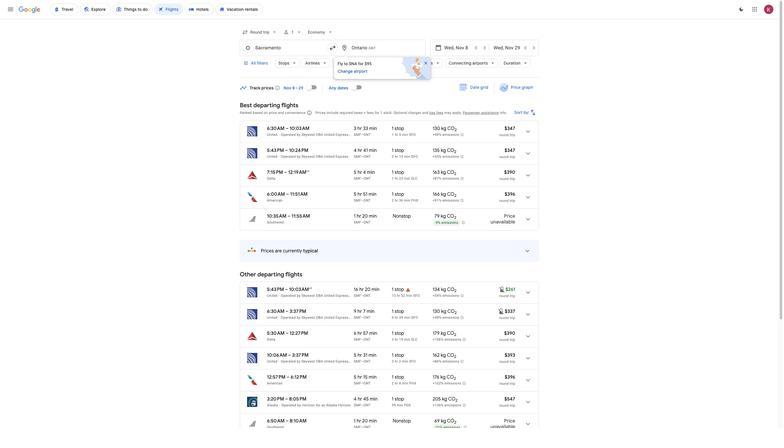 Task type: describe. For each thing, give the bounding box(es) containing it.
5:43 pm for 5:43 pm – 10:24 pm
[[267, 148, 284, 153]]

+ for 16
[[309, 286, 311, 290]]

other
[[240, 271, 256, 278]]

arrival time: 3:37 pm. text field for 10:06 am – 3:37 pm
[[292, 352, 309, 358]]

2 for total duration 5 hr 4 min. element
[[454, 171, 457, 176]]

flight details. leaves sacramento international airport at 3:20 pm on wednesday, november 8 and arrives at ontario international airport at 8:05 pm on wednesday, november 8. image
[[521, 395, 535, 409]]

based
[[253, 111, 263, 115]]

by for 5:43 pm – 10:03 am + 1
[[297, 294, 301, 298]]

hr inside '3 hr 33 min smf – ont'
[[358, 126, 362, 131]]

kg for 1 hr 20 min smf – ont
[[441, 213, 446, 219]]

by for 6:30 am – 10:03 am
[[297, 133, 301, 137]]

12:19 am
[[288, 169, 307, 175]]

layover (1 of 1) is a 2 hr 15 min layover at san francisco international airport in san francisco. element
[[392, 154, 430, 159]]

1 stop flight. element for 5 hr 4 min
[[392, 169, 404, 176]]

operated by skywest dba united express
[[281, 155, 349, 159]]

7:15 pm
[[267, 169, 283, 175]]

main menu image
[[7, 6, 14, 13]]

– left 8:10 am
[[286, 418, 289, 424]]

5:43 pm – 10:03 am + 1
[[267, 286, 312, 292]]

11:51 am
[[290, 191, 308, 197]]

airport
[[354, 69, 368, 74]]

$95
[[365, 61, 372, 66]]

smf for 5 hr 51 min
[[354, 198, 361, 202]]

skywest down the 33
[[350, 133, 364, 137]]

apply.
[[452, 111, 462, 115]]

price inside button
[[511, 85, 521, 90]]

this price for this flight doesn't include overhead bin access. if you need a carry-on bag, use the bags filter to update prices. image
[[499, 286, 506, 293]]

hr inside 6 hr 57 min smf – ont
[[358, 330, 362, 336]]

3:37 pm for 10:06 am – 3:37 pm
[[292, 352, 309, 358]]

layover (1 of 1) is a 6 hr 39 min layover at san francisco international airport in san francisco. element
[[392, 315, 430, 320]]

134
[[433, 287, 440, 292]]

$347 round trip for 135
[[500, 148, 515, 159]]

– inside 5 hr 31 min smf – ont
[[361, 359, 364, 363]]

min inside 1 hr 20 min smf – ont
[[369, 213, 377, 219]]

arrival time: 3:37 pm. text field for 6:30 am – 3:37 pm
[[290, 309, 306, 314]]

flight details. leaves sacramento international airport at 10:35 am on wednesday, november 8 and arrives at ontario international airport at 11:55 am on wednesday, november 8. image
[[521, 212, 535, 226]]

min inside 5 hr 31 min smf – ont
[[369, 352, 377, 358]]

– inside 9 hr 7 min smf – ont
[[361, 316, 364, 320]]

min inside 5 hr 15 min smf – ont
[[369, 374, 377, 380]]

ont for 4 hr 45 min
[[364, 403, 371, 407]]

skywest down 16
[[350, 294, 364, 298]]

kg for 4 hr 45 min smf – ont
[[442, 396, 447, 402]]

+86%
[[433, 359, 442, 364]]

79
[[435, 213, 440, 219]]

min inside 1 stop 2 hr 36 min phx
[[404, 198, 410, 202]]

59
[[392, 403, 396, 407]]

leaves sacramento international airport at 7:15 pm on wednesday, november 8 and arrives at ontario international airport at 12:19 am on thursday, november 9. element
[[267, 169, 309, 175]]

– inside 5:30 am – 12:27 pm delta
[[286, 330, 289, 336]]

hr inside 5 hr 15 min smf – ont
[[358, 374, 362, 380]]

emissions for 16 hr 20 min
[[443, 294, 459, 298]]

graph
[[522, 85, 533, 90]]

+49% emissions for 3 hr 33 min
[[433, 133, 459, 137]]

total duration 9 hr 7 min. element
[[354, 309, 392, 315]]

by down arrival time: 8:05 pm. text box
[[297, 403, 301, 407]]

by for 6:30 am – 3:37 pm
[[297, 316, 301, 320]]

leaves sacramento international airport at 6:00 am on wednesday, november 8 and arrives at ontario international airport at 11:51 am on wednesday, november 8. element
[[267, 191, 308, 197]]

ont for 4 hr 41 min
[[364, 155, 371, 159]]

min inside 1 stop 2 hr 8 min phx
[[402, 381, 408, 385]]

operated by skywest dba united express, skywest dba united express for 3 hr 33 min
[[281, 133, 397, 137]]

min inside 16 hr 20 min smf – ont
[[372, 287, 380, 292]]

airports
[[473, 60, 488, 66]]

16
[[354, 287, 358, 292]]

23
[[399, 176, 403, 181]]

passenger
[[463, 111, 480, 115]]

1 and from the left
[[278, 111, 284, 115]]

393 US dollars text field
[[505, 352, 515, 358]]

1 horizon from the left
[[302, 403, 315, 407]]

52
[[401, 294, 405, 298]]

205 kg co 2
[[433, 396, 458, 403]]

1 inside 7:15 pm – 12:19 am + 1
[[308, 169, 309, 173]]

4 hr 41 min smf – ont
[[354, 148, 377, 159]]

– up leaves sacramento international airport at 5:30 am on wednesday, november 8 and arrives at ontario international airport at 12:27 pm on wednesday, november 8. element
[[286, 309, 289, 314]]

stop for 1 stop 3 hr 19 min slc
[[395, 330, 404, 336]]

kg for 4 hr 41 min smf – ont
[[441, 148, 446, 153]]

bags button
[[332, 56, 355, 70]]

optional
[[394, 111, 407, 115]]

ont for 5 hr 15 min
[[364, 381, 371, 385]]

– inside 6:00 am – 11:51 am american
[[286, 191, 289, 197]]

5 for 5 hr 4 min
[[354, 169, 357, 175]]

hr inside 1 stop 1 hr 5 min sfo
[[395, 133, 398, 137]]

total duration 5 hr 4 min. element
[[354, 169, 392, 176]]

+87%
[[433, 177, 442, 181]]

1 delta from the top
[[267, 176, 276, 181]]

$347 round trip for 130
[[500, 126, 515, 137]]

round for 179
[[500, 338, 509, 342]]

layover (1 of 1) is a 59 min layover at portland international airport in portland. element
[[392, 403, 430, 408]]

co for 9 hr 7 min smf – ont
[[448, 309, 455, 314]]

6:30 am – 10:03 am
[[267, 126, 310, 131]]

layover (1 of 1) is a 3 hr 19 min layover at salt lake city international airport in salt lake city. element
[[392, 337, 430, 342]]

1 stop 59 min pdx
[[392, 396, 411, 407]]

2 and from the left
[[422, 111, 429, 115]]

skywest down arrival time: 10:03 am on  thursday, november 9. text box
[[302, 294, 315, 298]]

other departing flights
[[240, 271, 303, 278]]

1 fees from the left
[[367, 111, 374, 115]]

fly to sna for $95 change airport
[[338, 61, 372, 74]]

5 for 5 hr 15 min
[[354, 374, 357, 380]]

emissions for 9 hr 7 min
[[443, 316, 459, 320]]

1 for 1
[[292, 30, 294, 34]]

close image
[[424, 61, 428, 65]]

13 hr 52 min sfo
[[392, 294, 420, 298]]

ont for 5 hr 51 min
[[364, 198, 371, 202]]

layover (1 of 1) is a 3 hr 2 min layover at san francisco international airport in san francisco. element
[[392, 359, 430, 364]]

emissions for 5 hr 31 min
[[443, 359, 459, 364]]

$547
[[505, 396, 515, 402]]

13
[[392, 294, 396, 298]]

total duration 16 hr 20 min. element
[[354, 287, 392, 293]]

price left flight details. leaves sacramento international airport at 10:35 am on wednesday, november 8 and arrives at ontario international airport at 11:55 am on wednesday, november 8. "image"
[[504, 213, 515, 219]]

stop for 1 stop 59 min pdx
[[395, 396, 404, 402]]

for inside 'fly to sna for $95 change airport'
[[358, 61, 364, 66]]

change appearance image
[[735, 2, 749, 16]]

flight details. leaves sacramento international airport at 12:57 pm on wednesday, november 8 and arrives at ontario international airport at 6:12 pm on wednesday, november 8. image
[[521, 373, 535, 387]]

layover (1 of 1) is a 2 hr 36 min layover at phoenix sky harbor international airport in phoenix. element
[[392, 198, 430, 203]]

163 kg co 2
[[433, 169, 457, 176]]

charges
[[408, 111, 421, 115]]

+49% emissions for 9 hr 7 min
[[433, 316, 459, 320]]

+102% emissions
[[433, 381, 461, 385]]

min inside 1 stop 1 hr 5 min sfo
[[402, 133, 408, 137]]

6:50 am
[[267, 418, 285, 424]]

min inside 4 hr 41 min smf – ont
[[369, 148, 377, 153]]

trip for 179
[[510, 338, 515, 342]]

unavailable for 79
[[491, 219, 515, 225]]

3 inside '3 hr 33 min smf – ont'
[[354, 126, 356, 131]]

8:10 am
[[290, 418, 307, 424]]

166 kg co 2
[[433, 191, 457, 198]]

sort
[[515, 110, 523, 115]]

price inside popup button
[[361, 60, 371, 66]]

337 US dollars text field
[[505, 309, 515, 314]]

skywest down 9
[[350, 316, 364, 320]]

hr inside 1 stop 2 hr 8 min phx
[[395, 381, 398, 385]]

flight details. leaves sacramento international airport at 6:00 am on wednesday, november 8 and arrives at ontario international airport at 11:51 am on wednesday, november 8. image
[[521, 190, 535, 204]]

Departure time: 12:57 PM. text field
[[267, 374, 286, 380]]

any dates
[[329, 85, 348, 90]]

163
[[433, 169, 440, 175]]

1 stop 2 hr 15 min sfo
[[392, 148, 418, 159]]

162
[[433, 352, 440, 358]]

2 horizon from the left
[[338, 403, 351, 407]]

1 stop flight. element for 4 hr 41 min
[[392, 148, 404, 154]]

0 vertical spatial +
[[364, 111, 366, 115]]

pdx
[[404, 403, 411, 407]]

1 alaska from the left
[[267, 403, 278, 407]]

flight details. leaves sacramento international airport at 5:43 pm on wednesday, november 8 and arrives at ontario international airport at 10:03 am on thursday, november 9. image
[[521, 285, 535, 299]]

sfo inside "layover (1 of 1) is a 13 hr 52 min overnight layover at san francisco international airport in san francisco." element
[[413, 294, 420, 298]]

Departure text field
[[444, 40, 471, 56]]

– inside 16 hr 20 min smf – ont
[[361, 294, 364, 298]]

2 inside 1 stop 2 hr 36 min phx
[[392, 198, 394, 202]]

2 inside 1 stop 2 hr 15 min sfo
[[392, 155, 394, 159]]

5:30 am
[[267, 330, 285, 336]]

emissions for 6 hr 57 min
[[445, 338, 461, 342]]

this price for this flight doesn't include overhead bin access. if you need a carry-on bag, use the bags filter to update prices. image
[[498, 308, 505, 315]]

$347 for 130
[[505, 126, 515, 131]]

9
[[354, 309, 357, 314]]

kg inside 69 kg co 2
[[441, 418, 446, 424]]

trip for 130
[[510, 133, 515, 137]]

45
[[363, 396, 369, 402]]

trip for 176
[[510, 382, 515, 386]]

2 inside 1 stop 2 hr 8 min phx
[[392, 381, 394, 385]]

assistance
[[481, 111, 499, 115]]

express for 9 hr 7 min
[[384, 316, 397, 320]]

– inside 7:15 pm – 12:19 am + 1
[[284, 169, 287, 175]]

total duration 4 hr 41 min. element
[[354, 148, 392, 154]]

price graph button
[[496, 82, 538, 93]]

1 stop 6 hr 39 min sfo
[[392, 309, 418, 320]]

2 alaska from the left
[[326, 403, 337, 407]]

filters
[[257, 60, 268, 66]]

Arrival time: 10:03 AM on  Thursday, November 9. text field
[[289, 286, 312, 292]]

5 1 stop flight. element from the top
[[392, 287, 404, 293]]

– inside 12:57 pm – 6:12 pm american
[[287, 374, 290, 380]]

ranked based on price and convenience
[[240, 111, 306, 115]]

find the best price region
[[240, 80, 539, 97]]

Departure time: 3:20 PM. text field
[[267, 396, 284, 402]]

130 kg co 2 for 9 hr 7 min
[[433, 309, 457, 315]]

none search field containing all filters
[[240, 25, 539, 79]]

best departing flights
[[240, 102, 298, 109]]

15 inside 1 stop 2 hr 15 min sfo
[[399, 155, 403, 159]]

min inside 1 stop 2 hr 15 min sfo
[[404, 155, 410, 159]]

total duration 5 hr 15 min. element
[[354, 374, 392, 381]]

1 for 1 stop 6 hr 39 min sfo
[[392, 309, 394, 314]]

1 stop 2 hr 8 min phx
[[392, 374, 416, 385]]

leaves sacramento international airport at 6:30 am on wednesday, november 8 and arrives at ontario international airport at 10:03 am on wednesday, november 8. element
[[267, 126, 310, 131]]

express left 4 hr 41 min smf – ont
[[336, 155, 349, 159]]

5:43 pm for 5:43 pm – 10:03 am + 1
[[267, 287, 284, 292]]

ont for 9 hr 7 min
[[364, 316, 371, 320]]

261 US dollars text field
[[506, 287, 515, 292]]

1 for 1 hr 20 min
[[354, 418, 356, 424]]

nonstop flight. element for 79
[[393, 213, 411, 220]]

skywest down 10:24 pm
[[302, 155, 315, 159]]

round trip for $261
[[500, 294, 515, 298]]

+55%
[[433, 155, 442, 159]]

price left flight details. leaves sacramento international airport at 6:50 am on wednesday, november 8 and arrives at ontario international airport at 8:10 am on wednesday, november 8. image
[[504, 418, 515, 424]]

hr down "4 hr 45 min smf – ont"
[[357, 418, 361, 424]]

price unavailable for 79
[[491, 213, 515, 225]]

skywest down 31
[[350, 359, 364, 363]]

hr inside "5 hr 51 min smf – ont"
[[358, 191, 362, 197]]

$390 round trip for $396
[[500, 169, 515, 181]]

41
[[363, 148, 368, 153]]

hr inside 5 hr 4 min smf – ont
[[358, 169, 362, 175]]

1 stop flight. element for 4 hr 45 min
[[392, 396, 404, 403]]

dates
[[337, 85, 348, 90]]

nov
[[284, 85, 291, 90]]

179 kg co 2
[[433, 330, 456, 337]]

operated by horizon air as alaska horizon
[[281, 403, 351, 407]]

more details image
[[521, 244, 535, 258]]

1 inside "5:43 pm – 10:03 am + 1"
[[311, 286, 312, 290]]

skywest down 10:03 am text box
[[302, 133, 315, 137]]

min inside 1 stop 6 hr 39 min sfo
[[404, 316, 410, 320]]

5 hr 51 min smf – ont
[[354, 191, 377, 202]]

for inside main content
[[375, 111, 380, 115]]

best
[[240, 102, 252, 109]]

flight details. leaves sacramento international airport at 5:30 am on wednesday, november 8 and arrives at ontario international airport at 12:27 pm on wednesday, november 8. image
[[521, 329, 535, 343]]

11:55 am
[[292, 213, 310, 219]]

times button
[[383, 56, 408, 70]]

6 inside 6 hr 57 min smf – ont
[[354, 330, 357, 336]]

Arrival time: 11:55 AM. text field
[[292, 213, 310, 219]]

205
[[433, 396, 441, 402]]

390 US dollars text field
[[504, 330, 515, 336]]

swap origin and destination. image
[[329, 44, 336, 51]]

+86% emissions
[[433, 359, 459, 364]]

347 us dollars text field for 130
[[505, 126, 515, 131]]

leaves sacramento international airport at 10:06 am on wednesday, november 8 and arrives at ontario international airport at 3:37 pm on wednesday, november 8. element
[[267, 352, 309, 358]]

6 hr 57 min smf – ont
[[354, 330, 377, 342]]

31
[[363, 352, 368, 358]]

skywest up arrival time: 6:12 pm. text field
[[302, 359, 315, 363]]

– inside 1 hr 20 min smf – ont
[[361, 220, 364, 224]]

hr left 52
[[397, 294, 400, 298]]

emissions down 79 kg co 2
[[442, 221, 458, 225]]

stop for 1 stop 1 hr 5 min sfo
[[395, 126, 404, 131]]

phx for 176
[[409, 381, 416, 385]]

6:30 am – 3:37 pm
[[267, 309, 306, 314]]

+106%
[[433, 338, 444, 342]]

134 kg co 2
[[433, 287, 457, 293]]

Departure time: 5:43 PM. text field
[[267, 148, 284, 153]]

390 US dollars text field
[[504, 169, 515, 175]]

hr inside 1 hr 20 min smf – ont
[[357, 213, 361, 219]]

co for 1 hr 20 min smf – ont
[[447, 213, 454, 219]]

co for 3 hr 33 min smf – ont
[[448, 126, 455, 131]]

flight details. leaves sacramento international airport at 5:43 pm on wednesday, november 8 and arrives at ontario international airport at 10:24 pm on wednesday, november 8. image
[[521, 146, 535, 160]]

nonstop flight. element for 69
[[393, 418, 411, 425]]

are
[[275, 248, 282, 254]]

2 for the total duration 5 hr 31 min. element
[[454, 354, 456, 359]]

36
[[399, 198, 403, 202]]

5:43 pm – 10:24 pm
[[267, 148, 308, 153]]

2 inside 1 stop 3 hr 2 min sfo
[[399, 359, 401, 363]]

– inside 10:35 am – 11:55 am southwest
[[288, 213, 291, 219]]

delta inside 5:30 am – 12:27 pm delta
[[267, 337, 276, 342]]

total duration 3 hr 33 min. element
[[354, 126, 392, 132]]

slc for 179
[[411, 337, 418, 342]]

– inside "5:43 pm – 10:03 am + 1"
[[285, 287, 288, 292]]

operated by skywest dba united express, skywest dba united express for 5 hr 31 min
[[281, 359, 397, 363]]

stops
[[279, 60, 290, 66]]

2 for total duration 6 hr 57 min. element
[[454, 332, 456, 337]]

$393
[[505, 352, 515, 358]]

total duration 5 hr 31 min. element
[[354, 352, 392, 359]]

min down "4 hr 45 min smf – ont"
[[369, 418, 377, 424]]

7:15 pm – 12:19 am + 1
[[267, 169, 309, 175]]

hr inside 1 stop 3 hr 2 min sfo
[[395, 359, 398, 363]]

american for 6:00 am
[[267, 198, 283, 202]]

min inside "4 hr 45 min smf – ont"
[[370, 396, 378, 402]]

co for 16 hr 20 min smf – ont
[[447, 287, 455, 292]]

round for 135
[[500, 155, 509, 159]]

stop for 1 stop 1 hr 23 min slc
[[395, 169, 404, 175]]

2 for total duration 4 hr 41 min. element
[[454, 149, 457, 154]]

1 button
[[281, 25, 305, 39]]

Arrival time: 8:10 AM. text field
[[290, 418, 307, 424]]

– right 5:43 pm text box
[[285, 148, 288, 153]]

– right departure time: 3:20 pm. 'text box' at the bottom of page
[[285, 396, 288, 402]]

– inside 5 hr 4 min smf – ont
[[361, 176, 364, 181]]

bag fees button
[[429, 111, 444, 115]]

min inside 1 stop 1 hr 23 min slc
[[404, 176, 410, 181]]

round trip for $337
[[500, 316, 515, 320]]

skywest up arrival time: 12:27 pm. text box
[[302, 316, 315, 320]]

operated down the "leaves sacramento international airport at 3:20 pm on wednesday, november 8 and arrives at ontario international airport at 8:05 pm on wednesday, november 8." element
[[281, 403, 296, 407]]

unavailable for 69
[[491, 424, 515, 428]]

emissions for 4 hr 41 min
[[443, 155, 459, 159]]

co for 4 hr 41 min smf – ont
[[447, 148, 454, 153]]

10:06 am
[[267, 352, 287, 358]]

– left 10:03 am text box
[[286, 126, 289, 131]]

taxes
[[354, 111, 363, 115]]

min right 52
[[406, 294, 412, 298]]

10:03 am for 6:30 am – 10:03 am
[[290, 126, 310, 131]]

2 for total duration 5 hr 15 min. element
[[454, 376, 456, 381]]

bags
[[336, 60, 345, 66]]

emissions for 5 hr 4 min
[[443, 177, 459, 181]]

6:12 pm
[[291, 374, 307, 380]]

stop for 1 stop 2 hr 8 min phx
[[395, 374, 404, 380]]

trip for 162
[[510, 360, 515, 364]]



Task type: vqa. For each thing, say whether or not it's contained in the screenshot.
leftmost Baton
no



Task type: locate. For each thing, give the bounding box(es) containing it.
0 vertical spatial 347 us dollars text field
[[505, 126, 515, 131]]

stop up layover (1 of 1) is a 3 hr 2 min layover at san francisco international airport in san francisco. element
[[395, 352, 404, 358]]

co for 5 hr 4 min smf – ont
[[447, 169, 454, 175]]

Arrival time: 11:51 AM. text field
[[290, 191, 308, 197]]

1 horizontal spatial prices
[[316, 111, 326, 115]]

9 trip from the top
[[510, 382, 515, 386]]

smf for 4 hr 41 min
[[354, 155, 361, 159]]

flight details. leaves sacramento international airport at 7:15 pm on wednesday, november 8 and arrives at ontario international airport at 12:19 am on thursday, november 9. image
[[521, 168, 535, 182]]

2 $396 from the top
[[505, 374, 515, 380]]

4 inside "4 hr 45 min smf – ont"
[[354, 396, 357, 402]]

kg inside 79 kg co 2
[[441, 213, 446, 219]]

3 express, from the top
[[336, 316, 349, 320]]

co right 69
[[447, 418, 455, 424]]

stop inside 1 stop 6 hr 39 min sfo
[[395, 309, 404, 314]]

kg up '+91% emissions' on the top of the page
[[441, 191, 446, 197]]

4 round from the top
[[500, 199, 509, 203]]

emissions
[[414, 60, 433, 66]]

sort by:
[[515, 110, 530, 115]]

sna
[[349, 61, 357, 66]]

ont inside "5 hr 51 min smf – ont"
[[364, 198, 371, 202]]

hr left "45" at the left
[[358, 396, 362, 402]]

ont for 5 hr 31 min
[[364, 359, 371, 363]]

0 horizontal spatial +
[[307, 169, 308, 173]]

1 horizontal spatial alaska
[[326, 403, 337, 407]]

7 stop from the top
[[395, 330, 404, 336]]

8 trip from the top
[[510, 360, 515, 364]]

1 horizontal spatial and
[[422, 111, 429, 115]]

3 hr 33 min smf – ont
[[354, 126, 377, 137]]

dba
[[316, 133, 323, 137], [365, 133, 372, 137], [316, 155, 323, 159], [316, 294, 323, 298], [365, 294, 372, 298], [316, 316, 323, 320], [365, 316, 372, 320], [316, 359, 323, 363], [365, 359, 372, 363]]

stop for 1 stop
[[395, 287, 404, 292]]

round down this price for this flight doesn't include overhead bin access. if you need a carry-on bag, use the bags filter to update prices. image
[[500, 294, 509, 298]]

smf inside '3 hr 33 min smf – ont'
[[354, 133, 361, 137]]

– inside 4 hr 41 min smf – ont
[[361, 155, 364, 159]]

trip inside $547 round trip
[[510, 403, 515, 408]]

2 for total duration 5 hr 51 min. element
[[455, 193, 457, 198]]

135
[[433, 148, 440, 153]]

1 1 stop flight. element from the top
[[392, 126, 404, 132]]

smf down total duration 5 hr 15 min. element
[[354, 381, 361, 385]]

4 trip from the top
[[510, 199, 515, 203]]

Return text field
[[494, 40, 521, 56]]

1 slc from the top
[[411, 176, 418, 181]]

5 round from the top
[[500, 294, 509, 298]]

Departure time: 10:06 AM. text field
[[267, 352, 287, 358]]

1 round from the top
[[500, 133, 509, 137]]

sfo inside 1 stop 3 hr 2 min sfo
[[409, 359, 416, 363]]

0 vertical spatial price unavailable
[[491, 213, 515, 225]]

2 +49% emissions from the top
[[433, 316, 459, 320]]

smf down the total duration 5 hr 31 min. element
[[354, 359, 361, 363]]

hr inside 1 stop 2 hr 15 min sfo
[[395, 155, 398, 159]]

1 vertical spatial $347 round trip
[[500, 148, 515, 159]]

co for 5 hr 31 min smf – ont
[[447, 352, 454, 358]]

leaves sacramento international airport at 5:43 pm on wednesday, november 8 and arrives at ontario international airport at 10:03 am on thursday, november 9. element
[[267, 286, 312, 292]]

2 fees from the left
[[437, 111, 444, 115]]

total duration 1 hr 20 min. element
[[354, 213, 393, 220], [354, 418, 393, 425]]

kg
[[441, 126, 446, 131], [441, 148, 446, 153], [441, 169, 446, 175], [441, 191, 446, 197], [441, 213, 446, 219], [441, 287, 446, 292], [441, 309, 446, 314], [441, 330, 446, 336], [441, 352, 446, 358], [441, 374, 446, 380], [442, 396, 447, 402], [441, 418, 446, 424]]

american inside 6:00 am – 11:51 am american
[[267, 198, 283, 202]]

ranked
[[240, 111, 252, 115]]

0 horizontal spatial prices
[[261, 248, 274, 254]]

2 unavailable from the top
[[491, 424, 515, 428]]

total duration 5 hr 51 min. element
[[354, 191, 392, 198]]

5 trip from the top
[[510, 294, 515, 298]]

6:00 am – 11:51 am american
[[267, 191, 308, 202]]

1 vertical spatial nonstop
[[393, 418, 411, 424]]

10 trip from the top
[[510, 403, 515, 408]]

1 inside the 1 stop 3 hr 19 min slc
[[392, 330, 394, 336]]

hr inside 5 hr 31 min smf – ont
[[358, 352, 362, 358]]

smf down total duration 4 hr 41 min. element
[[354, 155, 361, 159]]

fees right 'bag'
[[437, 111, 444, 115]]

396 US dollars text field
[[505, 374, 515, 380]]

hr inside 1 stop 2 hr 36 min phx
[[395, 198, 398, 202]]

express, for 16 hr 20 min
[[336, 294, 349, 298]]

7
[[363, 309, 366, 314]]

1 130 kg co 2 from the top
[[433, 126, 457, 132]]

10:35 am
[[267, 213, 287, 219]]

hr inside 4 hr 41 min smf – ont
[[358, 148, 362, 153]]

2 american from the top
[[267, 381, 283, 385]]

0 vertical spatial prices
[[316, 111, 326, 115]]

6:30 am for 6:30 am – 3:37 pm
[[267, 309, 285, 314]]

sfo for 9 hr 7 min
[[411, 316, 418, 320]]

convenience
[[285, 111, 306, 115]]

min right 7 on the left bottom of page
[[367, 309, 375, 314]]

stop for 1 stop 3 hr 2 min sfo
[[395, 352, 404, 358]]

co inside '166 kg co 2'
[[447, 191, 455, 197]]

10:03 am down convenience
[[290, 126, 310, 131]]

currently
[[283, 248, 302, 254]]

leaves sacramento international airport at 5:43 pm on wednesday, november 8 and arrives at ontario international airport at 10:24 pm on wednesday, november 8. element
[[267, 148, 308, 153]]

130 kg co 2
[[433, 126, 457, 132], [433, 309, 457, 315]]

0 vertical spatial 4
[[354, 148, 357, 153]]

$390 for $396
[[504, 169, 515, 175]]

price unavailable
[[491, 213, 515, 225], [491, 418, 515, 428]]

hr inside the 1 stop 3 hr 19 min slc
[[395, 337, 398, 342]]

0 vertical spatial nonstop
[[393, 213, 411, 219]]

smf for 6 hr 57 min
[[354, 337, 361, 342]]

0 horizontal spatial for
[[358, 61, 364, 66]]

sfo up 1 stop 2 hr 15 min sfo
[[409, 133, 416, 137]]

2 trip from the top
[[510, 155, 515, 159]]

1 stop flight. element down 19
[[392, 352, 404, 359]]

2 horizontal spatial +
[[364, 111, 366, 115]]

skywest
[[302, 133, 315, 137], [350, 133, 364, 137], [302, 155, 315, 159], [302, 294, 315, 298], [350, 294, 364, 298], [302, 316, 315, 320], [350, 316, 364, 320], [302, 359, 315, 363], [350, 359, 364, 363]]

1 stop 2 hr 36 min phx
[[392, 191, 419, 202]]

layover (1 of 1) is a 1 hr 23 min layover at salt lake city international airport in salt lake city. element
[[392, 176, 430, 181]]

2 +49% from the top
[[433, 316, 442, 320]]

0 vertical spatial +49% emissions
[[433, 133, 459, 137]]

1 vertical spatial nonstop flight. element
[[393, 418, 411, 425]]

1 $347 from the top
[[505, 126, 515, 131]]

0 vertical spatial nonstop flight. element
[[393, 213, 411, 220]]

arrival time: 3:37 pm. text field down "12:27 pm"
[[292, 352, 309, 358]]

1 inside 1 stop 6 hr 39 min sfo
[[392, 309, 394, 314]]

min
[[369, 126, 377, 131], [402, 133, 408, 137], [369, 148, 377, 153], [404, 155, 410, 159], [367, 169, 375, 175], [404, 176, 410, 181], [369, 191, 377, 197], [404, 198, 410, 202], [369, 213, 377, 219], [372, 287, 380, 292], [406, 294, 412, 298], [367, 309, 375, 314], [404, 316, 410, 320], [369, 330, 377, 336], [404, 337, 410, 342], [369, 352, 377, 358], [402, 359, 408, 363], [369, 374, 377, 380], [402, 381, 408, 385], [370, 396, 378, 402], [397, 403, 403, 407], [369, 418, 377, 424]]

2 347 us dollars text field from the top
[[505, 148, 515, 153]]

leaves sacramento international airport at 3:20 pm on wednesday, november 8 and arrives at ontario international airport at 8:05 pm on wednesday, november 8. element
[[267, 396, 307, 402]]

0 horizontal spatial 6
[[354, 330, 357, 336]]

1 vertical spatial unavailable
[[491, 424, 515, 428]]

1 inside 1 stop 59 min pdx
[[392, 396, 394, 402]]

33
[[363, 126, 368, 131]]

347 US dollars text field
[[505, 126, 515, 131], [505, 148, 515, 153]]

1 vertical spatial 3
[[392, 337, 394, 342]]

5 smf from the top
[[354, 220, 361, 224]]

2 130 kg co 2 from the top
[[433, 309, 457, 315]]

8 smf from the top
[[354, 337, 361, 342]]

$390 for $393
[[504, 330, 515, 336]]

co inside 134 kg co 2
[[447, 287, 455, 292]]

0 vertical spatial unavailable
[[491, 219, 515, 225]]

kg inside 134 kg co 2
[[441, 287, 446, 292]]

0 vertical spatial for
[[358, 61, 364, 66]]

kg inside 205 kg co 2
[[442, 396, 447, 402]]

1 total duration 1 hr 20 min. element from the top
[[354, 213, 393, 220]]

times
[[387, 60, 398, 66]]

ont for 3 hr 33 min
[[364, 133, 371, 137]]

5:43 pm
[[267, 148, 284, 153], [267, 287, 284, 292]]

4 ont from the top
[[364, 198, 371, 202]]

kg inside '166 kg co 2'
[[441, 191, 446, 197]]

10 1 stop flight. element from the top
[[392, 396, 404, 403]]

2 inside 69 kg co 2
[[455, 420, 457, 425]]

1 stop flight. element down 1 stop 1 hr 5 min sfo
[[392, 148, 404, 154]]

1 vertical spatial round trip
[[500, 316, 515, 320]]

co inside 135 kg co 2
[[447, 148, 454, 153]]

+ inside 7:15 pm – 12:19 am + 1
[[307, 169, 308, 173]]

2 inside 162 kg co 2
[[454, 354, 456, 359]]

0 vertical spatial $347 round trip
[[500, 126, 515, 137]]

+102%
[[433, 381, 444, 385]]

7 round from the top
[[500, 338, 509, 342]]

trip for 166
[[510, 199, 515, 203]]

1 vertical spatial 130 kg co 2
[[433, 309, 457, 315]]

9 round from the top
[[500, 382, 509, 386]]

hr right 16
[[359, 287, 364, 292]]

6:50 am – 8:10 am
[[267, 418, 307, 424]]

1 vertical spatial +49% emissions
[[433, 316, 459, 320]]

16 hr 20 min smf – ont
[[354, 287, 380, 298]]

1 inside popup button
[[292, 30, 294, 34]]

min inside 9 hr 7 min smf – ont
[[367, 309, 375, 314]]

min right 36
[[404, 198, 410, 202]]

4 1 stop flight. element from the top
[[392, 191, 404, 198]]

operated for 5:43 pm – 10:03 am + 1
[[281, 294, 296, 298]]

Arrival time: 3:37 PM. text field
[[290, 309, 306, 314], [292, 352, 309, 358]]

3 trip from the top
[[510, 177, 515, 181]]

by down 10:03 am text box
[[297, 133, 301, 137]]

3
[[354, 126, 356, 131], [392, 337, 394, 342], [392, 359, 394, 363]]

round for 130
[[500, 133, 509, 137]]

learn more about ranking image
[[307, 110, 312, 115]]

ont down "45" at the left
[[364, 403, 371, 407]]

$393 round trip
[[500, 352, 515, 364]]

smf for 5 hr 4 min
[[354, 176, 361, 181]]

3:37 pm up "12:27 pm"
[[290, 309, 306, 314]]

$390 left flight details. leaves sacramento international airport at 5:30 am on wednesday, november 8 and arrives at ontario international airport at 12:27 pm on wednesday, november 8. image on the bottom of page
[[504, 330, 515, 336]]

8 round from the top
[[500, 360, 509, 364]]

$547 round trip
[[500, 396, 515, 408]]

None text field
[[240, 40, 332, 56]]

leaves sacramento international airport at 10:35 am on wednesday, november 8 and arrives at ontario international airport at 11:55 am on wednesday, november 8. element
[[267, 213, 310, 219]]

– right departure time: 5:43 pm. text field
[[285, 287, 288, 292]]

7 1 stop flight. element from the top
[[392, 330, 404, 337]]

trip down 393 us dollars "text box"
[[510, 360, 515, 364]]

nonstop for 69
[[393, 418, 411, 424]]

1 hr 20 min
[[354, 418, 377, 424]]

+54% emissions
[[433, 294, 459, 298]]

+ for 5
[[307, 169, 308, 173]]

operated for 5:43 pm – 10:24 pm
[[281, 155, 296, 159]]

round for 166
[[500, 199, 509, 203]]

Departure time: 5:43 PM. text field
[[267, 287, 284, 292]]

smf inside 5 hr 4 min smf – ont
[[354, 176, 361, 181]]

0 vertical spatial 15
[[399, 155, 403, 159]]

+49% up 135 at the right top
[[433, 133, 442, 137]]

flight details. leaves sacramento international airport at 6:50 am on wednesday, november 8 and arrives at ontario international airport at 8:10 am on wednesday, november 8. image
[[521, 417, 535, 428]]

total duration 4 hr 45 min. element
[[354, 396, 392, 403]]

15 up 1 stop 1 hr 23 min slc
[[399, 155, 403, 159]]

co for 5 hr 51 min smf – ont
[[447, 191, 455, 197]]

0 vertical spatial 5:43 pm
[[267, 148, 284, 153]]

1 ont from the top
[[364, 133, 371, 137]]

nonstop for 79
[[393, 213, 411, 219]]

airlines button
[[302, 56, 330, 70]]

0 vertical spatial $396
[[505, 191, 515, 197]]

slc right 19
[[411, 337, 418, 342]]

emissions for 5 hr 15 min
[[445, 381, 461, 385]]

layover (1 of 1) is a 2 hr 8 min layover at phoenix sky harbor international airport in phoenix. element
[[392, 381, 430, 386]]

sfo inside 1 stop 2 hr 15 min sfo
[[411, 155, 418, 159]]

smf down total duration 4 hr 45 min. element
[[354, 403, 361, 407]]

5 inside 1 stop 1 hr 5 min sfo
[[399, 133, 401, 137]]

4 inside 5 hr 4 min smf – ont
[[363, 169, 366, 175]]

smf inside 9 hr 7 min smf – ont
[[354, 316, 361, 320]]

1 stop flight. element up '8'
[[392, 374, 404, 381]]

co
[[448, 126, 455, 131], [447, 148, 454, 153], [447, 169, 454, 175], [447, 191, 455, 197], [447, 213, 454, 219], [447, 287, 455, 292], [448, 309, 455, 314], [447, 330, 454, 336], [447, 352, 454, 358], [447, 374, 454, 380], [448, 396, 456, 402], [447, 418, 455, 424]]

min right the 33
[[369, 126, 377, 131]]

3 inside the 1 stop 3 hr 19 min slc
[[392, 337, 394, 342]]

130 for 3 hr 33 min
[[433, 126, 440, 131]]

20 for 16 hr 20 min
[[365, 287, 371, 292]]

0 vertical spatial $396 round trip
[[500, 191, 515, 203]]

4 for 41
[[354, 148, 357, 153]]

express for 3 hr 33 min
[[384, 133, 397, 137]]

ont inside 9 hr 7 min smf – ont
[[364, 316, 371, 320]]

hr inside 1 stop 6 hr 39 min sfo
[[395, 316, 398, 320]]

None search field
[[240, 25, 539, 79]]

trip down 396 us dollars text box
[[510, 199, 515, 203]]

9 ont from the top
[[364, 359, 371, 363]]

co inside 79 kg co 2
[[447, 213, 454, 219]]

round up $390 text field
[[500, 155, 509, 159]]

min up 1 stop 1 hr 23 min slc
[[404, 155, 410, 159]]

+136%
[[433, 403, 444, 407]]

6 ont from the top
[[364, 294, 371, 298]]

smf inside "5 hr 51 min smf – ont"
[[354, 198, 361, 202]]

1 inside 1 stop 3 hr 2 min sfo
[[392, 352, 394, 358]]

kg inside 135 kg co 2
[[441, 148, 446, 153]]

0 vertical spatial departing
[[253, 102, 280, 109]]

departing
[[253, 102, 280, 109], [257, 271, 284, 278]]

1 347 us dollars text field from the top
[[505, 126, 515, 131]]

smf for 5 hr 31 min
[[354, 359, 361, 363]]

1 vertical spatial price unavailable
[[491, 418, 515, 428]]

1 stop flight. element up 59
[[392, 396, 404, 403]]

130 kg co 2 down may
[[433, 126, 457, 132]]

ont inside 4 hr 41 min smf – ont
[[364, 155, 371, 159]]

2 inside 205 kg co 2
[[456, 398, 458, 403]]

ont inside 5 hr 15 min smf – ont
[[364, 381, 371, 385]]

1 vertical spatial total duration 1 hr 20 min. element
[[354, 418, 393, 425]]

stop for 1 stop 2 hr 36 min phx
[[395, 191, 404, 197]]

1 for 1 stop 2 hr 15 min sfo
[[392, 148, 394, 153]]

sfo inside 1 stop 1 hr 5 min sfo
[[409, 133, 416, 137]]

6 1 stop flight. element from the top
[[392, 309, 404, 315]]

7 trip from the top
[[510, 338, 515, 342]]

ont inside 16 hr 20 min smf – ont
[[364, 294, 371, 298]]

135 kg co 2
[[433, 148, 457, 154]]

emissions for 5 hr 51 min
[[443, 198, 459, 203]]

10 round from the top
[[500, 403, 509, 408]]

10:06 am – 3:37 pm
[[267, 352, 309, 358]]

learn more about tracked prices image
[[275, 85, 280, 90]]

9 hr 7 min smf – ont
[[354, 309, 375, 320]]

4
[[354, 148, 357, 153], [363, 169, 366, 175], [354, 396, 357, 402]]

8 – 29
[[292, 85, 303, 90]]

1 vertical spatial 10:03 am
[[289, 287, 309, 292]]

2 $396 round trip from the top
[[500, 374, 515, 386]]

130 kg co 2 for 3 hr 33 min
[[433, 126, 457, 132]]

1 for 1 stop 2 hr 8 min phx
[[392, 374, 394, 380]]

0 vertical spatial $390 round trip
[[500, 169, 515, 181]]

1 6:30 am from the top
[[267, 126, 285, 131]]

min inside '3 hr 33 min smf – ont'
[[369, 126, 377, 131]]

1 for 1 stop 3 hr 19 min slc
[[392, 330, 394, 336]]

sfo up 1 stop 1 hr 23 min slc
[[411, 155, 418, 159]]

1 vertical spatial prices
[[261, 248, 274, 254]]

trip for 205
[[510, 403, 515, 408]]

hr left 7 on the left bottom of page
[[358, 309, 362, 314]]

166
[[433, 191, 440, 197]]

leaves sacramento international airport at 5:30 am on wednesday, november 8 and arrives at ontario international airport at 12:27 pm on wednesday, november 8. element
[[267, 330, 308, 336]]

1 vertical spatial 130
[[433, 309, 440, 314]]

0 vertical spatial phx
[[411, 198, 419, 202]]

1 stop flight. element up 36
[[392, 191, 404, 198]]

min right 51
[[369, 191, 377, 197]]

loading results progress bar
[[0, 19, 779, 20]]

prices for prices are currently typical
[[261, 248, 274, 254]]

$396 round trip
[[500, 191, 515, 203], [500, 374, 515, 386]]

total duration 1 hr 20 min. element for 69
[[354, 418, 393, 425]]

sort by: button
[[512, 105, 539, 120]]

sfo for 4 hr 41 min
[[411, 155, 418, 159]]

0 vertical spatial flights
[[281, 102, 298, 109]]

5 for 5 hr 31 min
[[354, 352, 357, 358]]

57
[[363, 330, 368, 336]]

1 unavailable from the top
[[491, 219, 515, 225]]

kg inside 176 kg co 2
[[441, 374, 446, 380]]

Departure time: 5:30 AM. text field
[[267, 330, 285, 336]]

operated down 6:30 am – 3:37 pm
[[281, 316, 296, 320]]

nonstop down 36
[[393, 213, 411, 219]]

smf for 5 hr 15 min
[[354, 381, 361, 385]]

stop inside the 1 stop 3 hr 19 min slc
[[395, 330, 404, 336]]

co up the +54% emissions
[[447, 287, 455, 292]]

smf inside "4 hr 45 min smf – ont"
[[354, 403, 361, 407]]

1 vertical spatial 5:43 pm
[[267, 287, 284, 292]]

1 vertical spatial slc
[[411, 337, 418, 342]]

4 for 45
[[354, 396, 357, 402]]

1 vertical spatial phx
[[409, 381, 416, 385]]

stop up 59
[[395, 396, 404, 402]]

3 smf from the top
[[354, 176, 361, 181]]

alaska down 3:20 pm
[[267, 403, 278, 407]]

1 hr 20 min smf – ont
[[354, 213, 377, 224]]

total duration 6 hr 57 min. element
[[354, 330, 392, 337]]

2 operated by skywest dba united express, skywest dba united express from the top
[[281, 294, 397, 298]]

0 vertical spatial 3
[[354, 126, 356, 131]]

1 horizontal spatial for
[[375, 111, 380, 115]]

total duration 1 hr 20 min. element down "4 hr 45 min smf – ont"
[[354, 418, 393, 425]]

$347
[[505, 126, 515, 131], [505, 148, 515, 153]]

slc for 163
[[411, 176, 418, 181]]

4 express, from the top
[[336, 359, 349, 363]]

9%
[[436, 221, 441, 225]]

6 round from the top
[[500, 316, 509, 320]]

0 vertical spatial total duration 1 hr 20 min. element
[[354, 213, 393, 220]]

operated by skywest dba united express, skywest dba united express down 16
[[281, 294, 397, 298]]

2 130 from the top
[[433, 309, 440, 314]]

round for 162
[[500, 360, 509, 364]]

19
[[399, 337, 403, 342]]

1 stop from the top
[[395, 126, 404, 131]]

2 nonstop from the top
[[393, 418, 411, 424]]

Departure time: 6:00 AM. text field
[[267, 191, 285, 197]]

main content containing best departing flights
[[240, 80, 539, 428]]

hr down "5 hr 51 min smf – ont"
[[357, 213, 361, 219]]

min down 4 hr 41 min smf – ont
[[367, 169, 375, 175]]

9 stop from the top
[[395, 374, 404, 380]]

2 for total duration 16 hr 20 min. 'element'
[[455, 288, 457, 293]]

1 horizontal spatial +
[[309, 286, 311, 290]]

1 horizontal spatial 15
[[399, 155, 403, 159]]

price graph
[[511, 85, 533, 90]]

1 operated by skywest dba united express, skywest dba united express from the top
[[281, 133, 397, 137]]

co inside 69 kg co 2
[[447, 418, 455, 424]]

1 vertical spatial 347 us dollars text field
[[505, 148, 515, 153]]

trip
[[510, 133, 515, 137], [510, 155, 515, 159], [510, 177, 515, 181], [510, 199, 515, 203], [510, 294, 515, 298], [510, 316, 515, 320], [510, 338, 515, 342], [510, 360, 515, 364], [510, 382, 515, 386], [510, 403, 515, 408]]

total duration 1 hr 20 min. element for 79
[[354, 213, 393, 220]]

leaves sacramento international airport at 6:50 am on wednesday, november 8 and arrives at ontario international airport at 8:10 am on wednesday, november 8. element
[[267, 418, 307, 424]]

– inside '3 hr 33 min smf – ont'
[[361, 133, 364, 137]]

6 trip from the top
[[510, 316, 515, 320]]

– inside 5 hr 15 min smf – ont
[[361, 381, 364, 385]]

1 nonstop flight. element from the top
[[393, 213, 411, 220]]

operated for 10:06 am – 3:37 pm
[[281, 359, 296, 363]]

1 vertical spatial departing
[[257, 271, 284, 278]]

1 vertical spatial $396 round trip
[[500, 374, 515, 386]]

1 vertical spatial +
[[307, 169, 308, 173]]

1 vertical spatial 15
[[363, 374, 368, 380]]

2 smf from the top
[[354, 155, 361, 159]]

airlines
[[305, 60, 320, 66]]

0 vertical spatial $390
[[504, 169, 515, 175]]

20 down "5 hr 51 min smf – ont"
[[362, 213, 368, 219]]

1 vertical spatial delta
[[267, 337, 276, 342]]

3:20 pm – 8:05 pm
[[267, 396, 307, 402]]

4 left 41 on the left top of the page
[[354, 148, 357, 153]]

2 down total duration 4 hr 41 min. element
[[392, 155, 394, 159]]

1 smf from the top
[[354, 133, 361, 137]]

on
[[264, 111, 268, 115]]

– inside "4 hr 45 min smf – ont"
[[361, 403, 364, 407]]

operated for 6:30 am – 10:03 am
[[281, 133, 296, 137]]

Departure time: 6:50 AM. text field
[[267, 418, 285, 424]]

date grid
[[470, 85, 488, 90]]

6 stop from the top
[[395, 309, 404, 314]]

$390 round trip up 396 us dollars text box
[[500, 169, 515, 181]]

co inside the 179 kg co 2
[[447, 330, 454, 336]]

1 130 from the top
[[433, 126, 440, 131]]

departing for best
[[253, 102, 280, 109]]

0 vertical spatial arrival time: 3:37 pm. text field
[[290, 309, 306, 314]]

1 vertical spatial flights
[[285, 271, 303, 278]]

0 vertical spatial +49%
[[433, 133, 442, 137]]

8:05 pm
[[289, 396, 307, 402]]

1 vertical spatial $347
[[505, 148, 515, 153]]

hr inside "4 hr 45 min smf – ont"
[[358, 396, 362, 402]]

1 for 1 stop
[[392, 287, 394, 292]]

Arrival time: 6:12 PM. text field
[[291, 374, 307, 380]]

ont inside 5 hr 31 min smf – ont
[[364, 359, 371, 363]]

2 1 stop flight. element from the top
[[392, 148, 404, 154]]

0 vertical spatial 130 kg co 2
[[433, 126, 457, 132]]

3 for 6 hr 57 min
[[392, 337, 394, 342]]

 image
[[279, 403, 280, 407]]

for
[[358, 61, 364, 66], [375, 111, 380, 115]]

2 round trip from the top
[[500, 316, 515, 320]]

layover (1 of 1) is a 13 hr 52 min overnight layover at san francisco international airport in san francisco. element
[[392, 293, 430, 298]]

0 vertical spatial 130
[[433, 126, 440, 131]]

10:03 am right departure time: 5:43 pm. text field
[[289, 287, 309, 292]]

8 stop from the top
[[395, 352, 404, 358]]

3 ont from the top
[[364, 176, 371, 181]]

round
[[500, 133, 509, 137], [500, 155, 509, 159], [500, 177, 509, 181], [500, 199, 509, 203], [500, 294, 509, 298], [500, 316, 509, 320], [500, 338, 509, 342], [500, 360, 509, 364], [500, 382, 509, 386], [500, 403, 509, 408]]

any
[[329, 85, 336, 90]]

stop up 23
[[395, 169, 404, 175]]

3 1 stop flight. element from the top
[[392, 169, 404, 176]]

sfo inside 1 stop 6 hr 39 min sfo
[[411, 316, 418, 320]]

stop inside 1 stop 59 min pdx
[[395, 396, 404, 402]]

2 vertical spatial 20
[[362, 418, 368, 424]]

min inside "5 hr 51 min smf – ont"
[[369, 191, 377, 197]]

phx right 36
[[411, 198, 419, 202]]

and
[[278, 111, 284, 115], [422, 111, 429, 115]]

1 vertical spatial 4
[[363, 169, 366, 175]]

0 vertical spatial $347
[[505, 126, 515, 131]]

1 horizontal spatial horizon
[[338, 403, 351, 407]]

by
[[297, 133, 301, 137], [297, 155, 301, 159], [297, 294, 301, 298], [297, 316, 301, 320], [297, 359, 301, 363], [297, 403, 301, 407]]

hr inside 16 hr 20 min smf – ont
[[359, 287, 364, 292]]

bag
[[429, 111, 436, 115]]

0 horizontal spatial and
[[278, 111, 284, 115]]

2 inside the 179 kg co 2
[[454, 332, 456, 337]]

1 vertical spatial american
[[267, 381, 283, 385]]

1 stop 1 hr 23 min slc
[[392, 169, 418, 181]]

1 $390 from the top
[[504, 169, 515, 175]]

1 stop 3 hr 2 min sfo
[[392, 352, 416, 363]]

10 stop from the top
[[395, 396, 404, 402]]

15 inside 5 hr 15 min smf – ont
[[363, 374, 368, 380]]

main content
[[240, 80, 539, 428]]

0 vertical spatial 3:37 pm
[[290, 309, 306, 314]]

smf for 16 hr 20 min
[[354, 294, 361, 298]]

phx
[[411, 198, 419, 202], [409, 381, 416, 385]]

5 ont from the top
[[364, 220, 371, 224]]

departure time: 6:30 am. text field down the price on the top left of the page
[[267, 126, 285, 131]]

+54%
[[433, 294, 442, 298]]

2 up '+91% emissions' on the top of the page
[[455, 193, 457, 198]]

+106% emissions
[[433, 338, 461, 342]]

departure time: 6:30 am. text field for 6:30 am – 10:03 am
[[267, 126, 285, 131]]

min inside 5 hr 4 min smf – ont
[[367, 169, 375, 175]]

kg for 3 hr 33 min smf – ont
[[441, 126, 446, 131]]

date grid button
[[455, 82, 493, 93]]

trip for 163
[[510, 177, 515, 181]]

None field
[[240, 27, 280, 37], [306, 27, 336, 37], [240, 27, 280, 37], [306, 27, 336, 37]]

nonstop flight. element
[[393, 213, 411, 220], [393, 418, 411, 425]]

0 horizontal spatial 15
[[363, 374, 368, 380]]

express left "39"
[[384, 316, 397, 320]]

alaska right as
[[326, 403, 337, 407]]

5 inside 5 hr 4 min smf – ont
[[354, 169, 357, 175]]

Arrival time: 10:03 AM. text field
[[290, 126, 310, 131]]

trip up $390 text field
[[510, 155, 515, 159]]

co for 5 hr 15 min smf – ont
[[447, 374, 454, 380]]

+49% up 179
[[433, 316, 442, 320]]

stop inside 1 stop 3 hr 2 min sfo
[[395, 352, 404, 358]]

american down 6:00 am text field
[[267, 198, 283, 202]]

2 vertical spatial 4
[[354, 396, 357, 402]]

ont down the 33
[[364, 133, 371, 137]]

8 1 stop flight. element from the top
[[392, 352, 404, 359]]

2 round from the top
[[500, 155, 509, 159]]

delta
[[267, 176, 276, 181], [267, 337, 276, 342]]

price unavailable down $547 round trip
[[491, 418, 515, 428]]

2 $390 from the top
[[504, 330, 515, 336]]

3 round from the top
[[500, 177, 509, 181]]

kg for 5 hr 31 min smf – ont
[[441, 352, 446, 358]]

0 vertical spatial 6:30 am
[[267, 126, 285, 131]]

price unavailable for 69
[[491, 418, 515, 428]]

2 $390 round trip from the top
[[500, 330, 515, 342]]

1 vertical spatial 6:30 am
[[267, 309, 285, 314]]

express for 5 hr 31 min
[[384, 359, 397, 363]]

southwest
[[267, 220, 284, 224]]

flight details. leaves sacramento international airport at 6:30 am on wednesday, november 8 and arrives at ontario international airport at 10:03 am on wednesday, november 8. image
[[521, 124, 535, 138]]

leaves sacramento international airport at 12:57 pm on wednesday, november 8 and arrives at ontario international airport at 6:12 pm on wednesday, november 8. element
[[267, 374, 307, 380]]

unavailable down $547 round trip
[[491, 424, 515, 428]]

3 left 19
[[392, 337, 394, 342]]

ont down 31
[[364, 359, 371, 363]]

2 vertical spatial 3
[[392, 359, 394, 363]]

min inside the 1 stop 3 hr 19 min slc
[[404, 337, 410, 342]]

10 smf from the top
[[354, 381, 361, 385]]

smf for 9 hr 7 min
[[354, 316, 361, 320]]

5 inside "5 hr 51 min smf – ont"
[[354, 191, 357, 197]]

1 horizontal spatial fees
[[437, 111, 444, 115]]

1 stop flight. element
[[392, 126, 404, 132], [392, 148, 404, 154], [392, 169, 404, 176], [392, 191, 404, 198], [392, 287, 404, 293], [392, 309, 404, 315], [392, 330, 404, 337], [392, 352, 404, 359], [392, 374, 404, 381], [392, 396, 404, 403]]

stop for 1 stop 6 hr 39 min sfo
[[395, 309, 404, 314]]

1 vertical spatial 20
[[365, 287, 371, 292]]

1 price unavailable from the top
[[491, 213, 515, 225]]

hr inside 9 hr 7 min smf – ont
[[358, 309, 362, 314]]

0 horizontal spatial horizon
[[302, 403, 315, 407]]

1 $396 round trip from the top
[[500, 191, 515, 203]]

min inside 6 hr 57 min smf – ont
[[369, 330, 377, 336]]

3 operated by skywest dba united express, skywest dba united express from the top
[[281, 316, 397, 320]]

min inside 1 stop 59 min pdx
[[397, 403, 403, 407]]

2 6:30 am from the top
[[267, 309, 285, 314]]

5 hr 31 min smf – ont
[[354, 352, 377, 363]]

kg up +86% emissions
[[441, 352, 446, 358]]

Arrival time: 12:27 PM. text field
[[290, 330, 308, 336]]

grid
[[481, 85, 488, 90]]

1 vertical spatial 6
[[354, 330, 357, 336]]

6
[[392, 316, 394, 320], [354, 330, 357, 336]]

co up +55% emissions
[[447, 148, 454, 153]]

Arrival time: 10:24 PM. text field
[[289, 148, 308, 153]]

round down 390 us dollars text box
[[500, 338, 509, 342]]

kg inside the 179 kg co 2
[[441, 330, 446, 336]]

hr inside 1 stop 1 hr 23 min slc
[[395, 176, 398, 181]]

-9% emissions
[[435, 221, 458, 225]]

547 US dollars text field
[[505, 396, 515, 402]]

2 vertical spatial +
[[309, 286, 311, 290]]

2 delta from the top
[[267, 337, 276, 342]]

2 for total duration 4 hr 45 min. element
[[456, 398, 458, 403]]

round down $547 on the bottom
[[500, 403, 509, 408]]

– down total duration 5 hr 15 min. element
[[361, 381, 364, 385]]

– right departure time: 10:06 am. text box
[[288, 352, 291, 358]]

0 vertical spatial 6
[[392, 316, 394, 320]]

sfo for 5 hr 31 min
[[409, 359, 416, 363]]

leaves sacramento international airport at 6:30 am on wednesday, november 8 and arrives at ontario international airport at 3:37 pm on wednesday, november 8. element
[[267, 309, 306, 314]]

5 inside 5 hr 15 min smf – ont
[[354, 374, 357, 380]]

+49% for 9 hr 7 min
[[433, 316, 442, 320]]

kg down may
[[441, 126, 446, 131]]

51
[[363, 191, 368, 197]]

179
[[433, 330, 440, 336]]

130 for 9 hr 7 min
[[433, 309, 440, 314]]

– inside "5 hr 51 min smf – ont"
[[361, 198, 364, 202]]

0 vertical spatial 10:03 am
[[290, 126, 310, 131]]

2 price unavailable from the top
[[491, 418, 515, 428]]

2 ont from the top
[[364, 155, 371, 159]]

kg up +87% emissions
[[441, 169, 446, 175]]

0 horizontal spatial fees
[[367, 111, 374, 115]]

0 vertical spatial american
[[267, 198, 283, 202]]

1 express, from the top
[[336, 133, 349, 137]]

by for 5:43 pm – 10:24 pm
[[297, 155, 301, 159]]

phx inside 1 stop 2 hr 8 min phx
[[409, 381, 416, 385]]

emissions down 176 kg co 2
[[445, 381, 461, 385]]

nonstop flight. element down pdx
[[393, 418, 411, 425]]

min inside 1 stop 3 hr 2 min sfo
[[402, 359, 408, 363]]

0 vertical spatial delta
[[267, 176, 276, 181]]

1 $390 round trip from the top
[[500, 169, 515, 181]]

stop inside 1 stop 2 hr 8 min phx
[[395, 374, 404, 380]]

1 nonstop from the top
[[393, 213, 411, 219]]

min up 1 stop 2 hr 15 min sfo
[[402, 133, 408, 137]]

kg inside 163 kg co 2
[[441, 169, 446, 175]]

prices left are
[[261, 248, 274, 254]]

– down the 33
[[361, 133, 364, 137]]

Arrival time: 12:19 AM on  Thursday, November 9. text field
[[288, 169, 309, 175]]

0 vertical spatial departure time: 6:30 am. text field
[[267, 126, 285, 131]]

1 vertical spatial departure time: 6:30 am. text field
[[267, 309, 285, 314]]

5:43 pm up departure time: 7:15 pm. text box
[[267, 148, 284, 153]]

round for 176
[[500, 382, 509, 386]]

2 slc from the top
[[411, 337, 418, 342]]

smf for 3 hr 33 min
[[354, 133, 361, 137]]

69 kg co 2
[[435, 418, 457, 425]]

flight details. leaves sacramento international airport at 10:06 am on wednesday, november 8 and arrives at ontario international airport at 3:37 pm on wednesday, november 8. image
[[521, 351, 535, 365]]

8 ont from the top
[[364, 337, 371, 342]]

flight details. leaves sacramento international airport at 6:30 am on wednesday, november 8 and arrives at ontario international airport at 3:37 pm on wednesday, november 8. image
[[521, 307, 535, 321]]

2 up the +54% emissions
[[455, 288, 457, 293]]

1 horizontal spatial 6
[[392, 316, 394, 320]]

2 stop from the top
[[395, 148, 404, 153]]

1 vertical spatial $390
[[504, 330, 515, 336]]

$396 left "flight details. leaves sacramento international airport at 12:57 pm on wednesday, november 8 and arrives at ontario international airport at 6:12 pm on wednesday, november 8." icon
[[505, 374, 515, 380]]

1 $347 round trip from the top
[[500, 126, 515, 137]]

1 trip from the top
[[510, 133, 515, 137]]

operated by skywest dba united express, skywest dba united express down include
[[281, 133, 397, 137]]

1 5:43 pm from the top
[[267, 148, 284, 153]]

5:43 pm inside "5:43 pm – 10:03 am + 1"
[[267, 287, 284, 292]]

0 vertical spatial 20
[[362, 213, 368, 219]]

4 hr 45 min smf – ont
[[354, 396, 378, 407]]

layover (1 of 1) is a 1 hr 5 min layover at san francisco international airport in san francisco. element
[[392, 132, 430, 137]]

$390 left flight details. leaves sacramento international airport at 7:15 pm on wednesday, november 8 and arrives at ontario international airport at 12:19 am on thursday, november 9. icon
[[504, 169, 515, 175]]

by down arrival time: 10:24 pm. text field
[[297, 155, 301, 159]]

1 stop flight. element up 19
[[392, 330, 404, 337]]

departing for other
[[257, 271, 284, 278]]

0 vertical spatial round trip
[[500, 294, 515, 298]]

0 horizontal spatial alaska
[[267, 403, 278, 407]]

1 vertical spatial arrival time: 3:37 pm. text field
[[292, 352, 309, 358]]

6 inside 1 stop 6 hr 39 min sfo
[[392, 316, 394, 320]]

typical
[[303, 248, 318, 254]]

11 ont from the top
[[364, 403, 371, 407]]

emissions up the 179 kg co 2
[[443, 316, 459, 320]]

396 US dollars text field
[[505, 191, 515, 197]]

9 1 stop flight. element from the top
[[392, 374, 404, 381]]

– inside 6 hr 57 min smf – ont
[[361, 337, 364, 342]]

1 vertical spatial 3:37 pm
[[292, 352, 309, 358]]

co for 6 hr 57 min smf – ont
[[447, 330, 454, 336]]

None text field
[[334, 40, 426, 56]]

price up airport
[[361, 60, 371, 66]]

1 vertical spatial $396
[[505, 374, 515, 380]]

Departure time: 6:30 AM. text field
[[267, 126, 285, 131], [267, 309, 285, 314]]

1 vertical spatial +49%
[[433, 316, 442, 320]]

– down 31
[[361, 359, 364, 363]]

1 vertical spatial $390 round trip
[[500, 330, 515, 342]]

0 vertical spatial slc
[[411, 176, 418, 181]]

1 +49% from the top
[[433, 133, 442, 137]]

phx inside 1 stop 2 hr 36 min phx
[[411, 198, 419, 202]]

adult.
[[383, 111, 393, 115]]

1 vertical spatial for
[[375, 111, 380, 115]]

ont for 1 hr 20 min
[[364, 220, 371, 224]]

20 inside 1 hr 20 min smf – ont
[[362, 213, 368, 219]]

Departure time: 10:35 AM. text field
[[267, 213, 287, 219]]

Departure time: 7:15 PM. text field
[[267, 169, 283, 175]]

7 smf from the top
[[354, 316, 361, 320]]

ont down 7 on the left bottom of page
[[364, 316, 371, 320]]

Arrival time: 8:05 PM. text field
[[289, 396, 307, 402]]

price unavailable left flight details. leaves sacramento international airport at 10:35 am on wednesday, november 8 and arrives at ontario international airport at 11:55 am on wednesday, november 8. "image"
[[491, 213, 515, 225]]

20 right 16
[[365, 287, 371, 292]]

min right 23
[[404, 176, 410, 181]]



